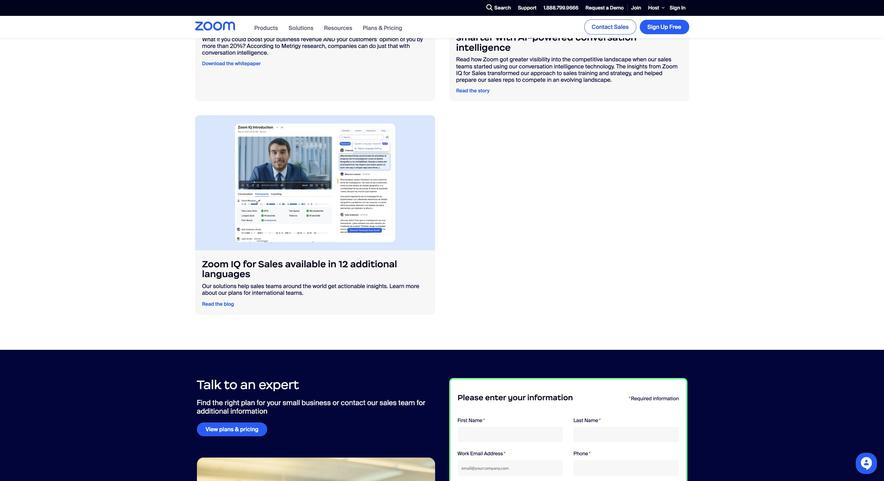 Task type: describe. For each thing, give the bounding box(es) containing it.
phone *
[[574, 451, 590, 458]]

small
[[283, 399, 300, 408]]

to down into
[[557, 70, 562, 77]]

additional inside find the right plan for your small business or contact our sales team for additional information
[[197, 407, 229, 416]]

just
[[378, 42, 387, 50]]

zoom on zoom: how our sales teams work smarter with ai-powered conversation intelligence read how zoom got greater visibility into the competitive landscape when our sales teams started using our conversation intelligence technology. the insights from zoom iq for sales transformed our approach to sales training and strategy, and helped prepare our sales reps to compete in an evolving landscape.
[[457, 22, 678, 84]]

work email address *
[[458, 451, 505, 458]]

2 horizontal spatial information
[[653, 396, 679, 402]]

opinion
[[380, 36, 399, 43]]

actionable
[[338, 283, 365, 290]]

transformed
[[488, 70, 520, 77]]

for right plan
[[257, 399, 266, 408]]

for inside the zoom on zoom: how our sales teams work smarter with ai-powered conversation intelligence read how zoom got greater visibility into the competitive landscape when our sales teams started using our conversation intelligence technology. the insights from zoom iq for sales transformed our approach to sales training and strategy, and helped prepare our sales reps to compete in an evolving landscape.
[[464, 70, 471, 77]]

competitive
[[573, 56, 603, 63]]

0 vertical spatial sales
[[615, 23, 629, 31]]

0 horizontal spatial more
[[202, 42, 216, 50]]

zoom right from at the right top of page
[[663, 63, 678, 70]]

intelligence
[[336, 22, 391, 33]]

* down 'last name *'
[[589, 451, 590, 458]]

enter
[[486, 393, 507, 403]]

1 you from the left
[[221, 36, 231, 43]]

strategy,
[[611, 70, 633, 77]]

sales up helped
[[658, 56, 672, 63]]

please enter your information
[[458, 393, 573, 403]]

0 vertical spatial more
[[223, 22, 247, 33]]

zoom:
[[499, 22, 528, 33]]

whitepaper
[[235, 61, 261, 67]]

from
[[649, 63, 661, 70]]

12
[[339, 259, 348, 270]]

when
[[633, 56, 647, 63]]

last
[[574, 418, 584, 424]]

1 and from the left
[[600, 70, 609, 77]]

solutions button
[[289, 24, 314, 32]]

reps
[[503, 76, 515, 84]]

our up story
[[478, 76, 487, 84]]

our right the got
[[509, 63, 518, 70]]

download
[[202, 61, 225, 67]]

business inside find the right plan for your small business or contact our sales team for additional information
[[302, 399, 331, 408]]

download the whitepaper
[[202, 61, 261, 67]]

contact sales link
[[585, 19, 637, 35]]

work
[[629, 22, 652, 33]]

your right enter
[[508, 393, 526, 403]]

teams inside zoom iq for sales available in 12 additional languages our solutions help sales teams around the world get actionable insights. learn more about our plans for international teams.
[[266, 283, 282, 290]]

sales inside find the right plan for your small business or contact our sales team for additional information
[[380, 399, 397, 408]]

around
[[283, 283, 302, 290]]

got
[[500, 56, 509, 63]]

free
[[670, 23, 682, 31]]

information inside find the right plan for your small business or contact our sales team for additional information
[[231, 407, 268, 416]]

read the story
[[457, 88, 490, 94]]

address
[[484, 451, 503, 458]]

according
[[247, 42, 274, 50]]

2 and from the left
[[634, 70, 644, 77]]

download the whitepaper link
[[202, 60, 261, 67]]

our right when
[[648, 56, 657, 63]]

products
[[254, 24, 278, 32]]

in inside zoom iq for sales available in 12 additional languages our solutions help sales teams around the world get actionable insights. learn more about our plans for international teams.
[[328, 259, 337, 270]]

find the right plan for your small business or contact our sales team for additional information
[[197, 399, 426, 416]]

boost
[[248, 36, 263, 43]]

read inside the zoom on zoom: how our sales teams work smarter with ai-powered conversation intelligence read how zoom got greater visibility into the competitive landscape when our sales teams started using our conversation intelligence technology. the insights from zoom iq for sales transformed our approach to sales training and strategy, and helped prepare our sales reps to compete in an evolving landscape.
[[457, 56, 470, 63]]

in
[[682, 4, 686, 11]]

how
[[531, 22, 551, 33]]

languages
[[202, 269, 251, 280]]

than
[[217, 42, 229, 50]]

that
[[388, 42, 398, 50]]

revenue
[[301, 36, 322, 43]]

2 horizontal spatial conversation
[[576, 32, 637, 43]]

zoom left on
[[457, 22, 483, 33]]

demo
[[610, 4, 624, 11]]

international
[[252, 290, 285, 297]]

world
[[313, 283, 327, 290]]

please
[[458, 393, 484, 403]]

* right first
[[483, 418, 485, 424]]

plans
[[363, 24, 378, 32]]

the for download the whitepaper
[[226, 61, 234, 67]]

email@yourcompany.com email field
[[458, 461, 563, 477]]

request a demo
[[586, 4, 624, 11]]

iq inside the zoom on zoom: how our sales teams work smarter with ai-powered conversation intelligence read how zoom got greater visibility into the competitive landscape when our sales teams started using our conversation intelligence technology. the insights from zoom iq for sales transformed our approach to sales training and strategy, and helped prepare our sales reps to compete in an evolving landscape.
[[457, 70, 463, 77]]

help
[[238, 283, 249, 290]]

talk
[[197, 377, 221, 393]]

1 vertical spatial intelligence
[[554, 63, 584, 70]]

last name *
[[574, 418, 600, 424]]

sales left training
[[564, 70, 577, 77]]

plans & pricing link
[[363, 24, 403, 32]]

required
[[632, 396, 652, 402]]

of
[[400, 36, 405, 43]]

products button
[[254, 24, 278, 32]]

the for find the right plan for your small business or contact our sales team for additional information
[[213, 399, 223, 408]]

conversation inside the win more with conversation intelligence what if you could boost your business revenue and your customers' opinion of you by more than 20%? according to metrigy research, companies can do just that with conversation intelligence.
[[202, 49, 236, 57]]

or
[[333, 399, 339, 408]]

prepare
[[457, 76, 477, 84]]

our
[[202, 283, 212, 290]]

zoom inside zoom iq for sales available in 12 additional languages our solutions help sales teams around the world get actionable insights. learn more about our plans for international teams.
[[202, 259, 229, 270]]

read the story link
[[457, 87, 490, 94]]

blog
[[224, 301, 234, 308]]

support
[[518, 4, 537, 11]]

available
[[285, 259, 326, 270]]

view
[[206, 426, 218, 434]]

1.888.799.9666 link
[[541, 0, 582, 16]]

sign for sign up free
[[648, 23, 660, 31]]

plans & pricing
[[363, 24, 403, 32]]

iq inside zoom iq for sales available in 12 additional languages our solutions help sales teams around the world get actionable insights. learn more about our plans for international teams.
[[231, 259, 241, 270]]

can
[[359, 42, 368, 50]]

zoom logo image
[[195, 21, 235, 31]]

to up right
[[224, 377, 238, 393]]

for left international
[[244, 290, 251, 297]]

teams.
[[286, 290, 304, 297]]

intelligence.
[[237, 49, 269, 57]]

1 vertical spatial plans
[[219, 426, 234, 434]]

our down 1.888.799.9666 link
[[554, 22, 569, 33]]

the for read the story
[[470, 88, 477, 94]]

greater
[[510, 56, 529, 63]]

smarter
[[457, 32, 494, 43]]

20%?
[[230, 42, 246, 50]]

sign up free link
[[640, 20, 690, 34]]

phone
[[574, 451, 589, 458]]

sales inside zoom iq for sales available in 12 additional languages our solutions help sales teams around the world get actionable insights. learn more about our plans for international teams.
[[258, 259, 283, 270]]

research,
[[302, 42, 327, 50]]

training
[[579, 70, 598, 77]]

solutions
[[213, 283, 237, 290]]

metrigy
[[282, 42, 301, 50]]

read the blog
[[202, 301, 234, 308]]

host button
[[645, 0, 667, 16]]



Task type: locate. For each thing, give the bounding box(es) containing it.
in
[[547, 76, 552, 84], [328, 259, 337, 270]]

contact
[[341, 399, 366, 408]]

up
[[661, 23, 669, 31]]

work
[[458, 451, 470, 458]]

iq
[[457, 70, 463, 77], [231, 259, 241, 270]]

sign left in
[[670, 4, 681, 11]]

name
[[469, 418, 483, 424], [585, 418, 599, 424]]

our inside zoom iq for sales available in 12 additional languages our solutions help sales teams around the world get actionable insights. learn more about our plans for international teams.
[[219, 290, 227, 297]]

view plans & pricing link
[[197, 423, 267, 437]]

more up could
[[223, 22, 247, 33]]

your left small on the left bottom of the page
[[267, 399, 281, 408]]

0 vertical spatial &
[[379, 24, 383, 32]]

the
[[617, 63, 626, 70]]

technology.
[[586, 63, 615, 70]]

and
[[600, 70, 609, 77], [634, 70, 644, 77]]

* up email@yourcompany.com email field
[[503, 451, 505, 458]]

our inside find the right plan for your small business or contact our sales team for additional information
[[368, 399, 378, 408]]

our up read the blog link
[[219, 290, 227, 297]]

conversation up download
[[202, 49, 236, 57]]

insights
[[628, 63, 648, 70]]

intelligence up how on the top right of the page
[[457, 42, 511, 53]]

first name *
[[458, 418, 485, 424]]

zoom left the got
[[483, 56, 499, 63]]

zoom up our
[[202, 259, 229, 270]]

iq up the read the story link
[[457, 70, 463, 77]]

helped
[[645, 70, 663, 77]]

to inside the win more with conversation intelligence what if you could boost your business revenue and your customers' opinion of you by more than 20%? according to metrigy research, companies can do just that with conversation intelligence.
[[275, 42, 280, 50]]

about
[[202, 290, 217, 297]]

0 horizontal spatial business
[[276, 36, 300, 43]]

1 vertical spatial teams
[[457, 63, 473, 70]]

& left pricing
[[235, 426, 239, 434]]

team
[[399, 399, 415, 408]]

business inside the win more with conversation intelligence what if you could boost your business revenue and your customers' opinion of you by more than 20%? according to metrigy research, companies can do just that with conversation intelligence.
[[276, 36, 300, 43]]

the inside find the right plan for your small business or contact our sales team for additional information
[[213, 399, 223, 408]]

approach
[[531, 70, 556, 77]]

* right last
[[599, 418, 600, 424]]

2 horizontal spatial more
[[406, 283, 420, 290]]

customers'
[[349, 36, 378, 43]]

the left blog
[[215, 301, 223, 308]]

1 horizontal spatial more
[[223, 22, 247, 33]]

how
[[472, 56, 482, 63]]

&
[[379, 24, 383, 32], [235, 426, 239, 434]]

conversation down contact
[[576, 32, 637, 43]]

0 horizontal spatial name
[[469, 418, 483, 424]]

1 horizontal spatial &
[[379, 24, 383, 32]]

sales down how on the top right of the page
[[472, 70, 487, 77]]

companies
[[328, 42, 357, 50]]

0 horizontal spatial and
[[600, 70, 609, 77]]

conversation up the compete
[[519, 63, 553, 70]]

for up help
[[243, 259, 256, 270]]

1 vertical spatial more
[[202, 42, 216, 50]]

None text field
[[458, 428, 563, 443], [574, 428, 679, 443], [574, 461, 679, 477], [458, 428, 563, 443], [574, 428, 679, 443], [574, 461, 679, 477]]

started
[[474, 63, 493, 70]]

resources
[[324, 24, 353, 32]]

teams up prepare in the right top of the page
[[457, 63, 473, 70]]

a
[[606, 4, 609, 11]]

you
[[221, 36, 231, 43], [407, 36, 416, 43]]

the right into
[[563, 56, 571, 63]]

in inside the zoom on zoom: how our sales teams work smarter with ai-powered conversation intelligence read how zoom got greater visibility into the competitive landscape when our sales teams started using our conversation intelligence technology. the insights from zoom iq for sales transformed our approach to sales training and strategy, and helped prepare our sales reps to compete in an evolving landscape.
[[547, 76, 552, 84]]

email
[[471, 451, 483, 458]]

win more with conversation intelligence image
[[195, 0, 435, 13]]

intelligence up evolving
[[554, 63, 584, 70]]

1 horizontal spatial conversation
[[519, 63, 553, 70]]

read down 'about'
[[202, 301, 214, 308]]

search
[[495, 5, 511, 11]]

sign left the up
[[648, 23, 660, 31]]

None search field
[[461, 2, 485, 14]]

iq up help
[[231, 259, 241, 270]]

powered
[[533, 32, 574, 43]]

0 vertical spatial read
[[457, 56, 470, 63]]

you right if
[[221, 36, 231, 43]]

0 horizontal spatial iq
[[231, 259, 241, 270]]

0 horizontal spatial &
[[235, 426, 239, 434]]

join link
[[628, 0, 645, 16]]

0 horizontal spatial in
[[328, 259, 337, 270]]

name for last name
[[585, 418, 599, 424]]

zoom iq for sales available in 12 additional languages image
[[195, 116, 435, 251]]

additional inside zoom iq for sales available in 12 additional languages our solutions help sales teams around the world get actionable insights. learn more about our plans for international teams.
[[351, 259, 397, 270]]

sales left reps
[[488, 76, 502, 84]]

0 vertical spatial business
[[276, 36, 300, 43]]

sales inside the zoom on zoom: how our sales teams work smarter with ai-powered conversation intelligence read how zoom got greater visibility into the competitive landscape when our sales teams started using our conversation intelligence technology. the insights from zoom iq for sales transformed our approach to sales training and strategy, and helped prepare our sales reps to compete in an evolving landscape.
[[472, 70, 487, 77]]

2 name from the left
[[585, 418, 599, 424]]

sign up free
[[648, 23, 682, 31]]

to right reps
[[516, 76, 521, 84]]

intelligence
[[457, 42, 511, 53], [554, 63, 584, 70]]

ai-
[[518, 32, 533, 43]]

zoom
[[457, 22, 483, 33], [483, 56, 499, 63], [663, 63, 678, 70], [202, 259, 229, 270]]

0 vertical spatial an
[[553, 76, 560, 84]]

expert
[[259, 377, 299, 393]]

an up plan
[[241, 377, 256, 393]]

1 name from the left
[[469, 418, 483, 424]]

the for read the blog
[[215, 301, 223, 308]]

with
[[249, 22, 270, 33], [496, 32, 517, 43], [400, 42, 410, 50]]

learn
[[390, 283, 405, 290]]

your down resources
[[337, 36, 348, 43]]

sales up international
[[258, 259, 283, 270]]

first
[[458, 418, 468, 424]]

conversation
[[576, 32, 637, 43], [202, 49, 236, 57], [519, 63, 553, 70]]

find
[[197, 399, 211, 408]]

1 horizontal spatial iq
[[457, 70, 463, 77]]

0 vertical spatial additional
[[351, 259, 397, 270]]

information
[[528, 393, 573, 403], [653, 396, 679, 402], [231, 407, 268, 416]]

plans up blog
[[228, 290, 243, 297]]

0 horizontal spatial intelligence
[[457, 42, 511, 53]]

1 horizontal spatial sign
[[670, 4, 681, 11]]

if
[[217, 36, 220, 43]]

to
[[275, 42, 280, 50], [557, 70, 562, 77], [516, 76, 521, 84], [224, 377, 238, 393]]

request
[[586, 4, 605, 11]]

0 vertical spatial intelligence
[[457, 42, 511, 53]]

* left required at the right bottom of the page
[[629, 396, 630, 402]]

1 vertical spatial &
[[235, 426, 239, 434]]

1 vertical spatial conversation
[[202, 49, 236, 57]]

1 horizontal spatial an
[[553, 76, 560, 84]]

and down when
[[634, 70, 644, 77]]

2 vertical spatial read
[[202, 301, 214, 308]]

more
[[223, 22, 247, 33], [202, 42, 216, 50], [406, 283, 420, 290]]

win
[[202, 22, 220, 33]]

0 vertical spatial in
[[547, 76, 552, 84]]

2 vertical spatial teams
[[266, 283, 282, 290]]

to left "metrigy"
[[275, 42, 280, 50]]

2 vertical spatial sales
[[258, 259, 283, 270]]

our down greater in the top of the page
[[521, 70, 530, 77]]

1 horizontal spatial and
[[634, 70, 644, 77]]

additional up 'insights.'
[[351, 259, 397, 270]]

teams left 'around'
[[266, 283, 282, 290]]

1 horizontal spatial additional
[[351, 259, 397, 270]]

in right the compete
[[547, 76, 552, 84]]

0 horizontal spatial sign
[[648, 23, 660, 31]]

* required information
[[629, 396, 679, 402]]

2 horizontal spatial sales
[[615, 23, 629, 31]]

1 vertical spatial read
[[457, 88, 469, 94]]

1 horizontal spatial with
[[400, 42, 410, 50]]

visibility
[[530, 56, 550, 63]]

0 vertical spatial teams
[[597, 22, 627, 33]]

0 horizontal spatial teams
[[266, 283, 282, 290]]

1 vertical spatial an
[[241, 377, 256, 393]]

and right training
[[600, 70, 609, 77]]

1 horizontal spatial you
[[407, 36, 416, 43]]

sales left team
[[380, 399, 397, 408]]

request a demo link
[[582, 0, 628, 16]]

1 vertical spatial sales
[[472, 70, 487, 77]]

2 horizontal spatial teams
[[597, 22, 627, 33]]

& inside view plans & pricing link
[[235, 426, 239, 434]]

name right last
[[585, 418, 599, 424]]

sales right help
[[251, 283, 264, 290]]

0 horizontal spatial with
[[249, 22, 270, 33]]

resources button
[[324, 24, 353, 32]]

search image
[[487, 4, 493, 11], [487, 4, 493, 11]]

plans
[[228, 290, 243, 297], [219, 426, 234, 434]]

in left 12
[[328, 259, 337, 270]]

0 vertical spatial sign
[[670, 4, 681, 11]]

0 horizontal spatial additional
[[197, 407, 229, 416]]

our
[[554, 22, 569, 33], [648, 56, 657, 63], [509, 63, 518, 70], [521, 70, 530, 77], [478, 76, 487, 84], [219, 290, 227, 297], [368, 399, 378, 408]]

name right first
[[469, 418, 483, 424]]

business left 'or'
[[302, 399, 331, 408]]

for left started
[[464, 70, 471, 77]]

your down products
[[264, 36, 275, 43]]

1.888.799.9666
[[544, 4, 579, 11]]

1 vertical spatial additional
[[197, 407, 229, 416]]

using
[[494, 63, 508, 70]]

sign for sign in
[[670, 4, 681, 11]]

1 vertical spatial business
[[302, 399, 331, 408]]

1 horizontal spatial name
[[585, 418, 599, 424]]

sales down request
[[571, 22, 595, 33]]

& right plans
[[379, 24, 383, 32]]

1 horizontal spatial intelligence
[[554, 63, 584, 70]]

sign in
[[670, 4, 686, 11]]

sales
[[615, 23, 629, 31], [472, 70, 487, 77], [258, 259, 283, 270]]

0 vertical spatial iq
[[457, 70, 463, 77]]

for right team
[[417, 399, 426, 408]]

1 horizontal spatial business
[[302, 399, 331, 408]]

read for zoom iq for sales available in 12 additional languages
[[202, 301, 214, 308]]

read the blog link
[[202, 300, 234, 308]]

the right download
[[226, 61, 234, 67]]

0 horizontal spatial sales
[[258, 259, 283, 270]]

0 horizontal spatial you
[[221, 36, 231, 43]]

teams down a
[[597, 22, 627, 33]]

1 horizontal spatial in
[[547, 76, 552, 84]]

sign in link
[[667, 0, 690, 16]]

0 horizontal spatial conversation
[[202, 49, 236, 57]]

landscape.
[[584, 76, 612, 84]]

with inside the zoom on zoom: how our sales teams work smarter with ai-powered conversation intelligence read how zoom got greater visibility into the competitive landscape when our sales teams started using our conversation intelligence technology. the insights from zoom iq for sales transformed our approach to sales training and strategy, and helped prepare our sales reps to compete in an evolving landscape.
[[496, 32, 517, 43]]

with up boost
[[249, 22, 270, 33]]

2 vertical spatial more
[[406, 283, 420, 290]]

0 vertical spatial plans
[[228, 290, 243, 297]]

and
[[324, 36, 336, 43]]

an inside the zoom on zoom: how our sales teams work smarter with ai-powered conversation intelligence read how zoom got greater visibility into the competitive landscape when our sales teams started using our conversation intelligence technology. the insights from zoom iq for sales transformed our approach to sales training and strategy, and helped prepare our sales reps to compete in an evolving landscape.
[[553, 76, 560, 84]]

contact sales
[[592, 23, 629, 31]]

1 horizontal spatial information
[[528, 393, 573, 403]]

with right that
[[400, 42, 410, 50]]

sales right contact
[[615, 23, 629, 31]]

compete
[[523, 76, 546, 84]]

additional up view
[[197, 407, 229, 416]]

your inside find the right plan for your small business or contact our sales team for additional information
[[267, 399, 281, 408]]

name for first name
[[469, 418, 483, 424]]

plans right view
[[219, 426, 234, 434]]

more inside zoom iq for sales available in 12 additional languages our solutions help sales teams around the world get actionable insights. learn more about our plans for international teams.
[[406, 283, 420, 290]]

pricing
[[384, 24, 403, 32]]

1 vertical spatial sign
[[648, 23, 660, 31]]

you right of
[[407, 36, 416, 43]]

zoom iq for sales available in 12 additional languages our solutions help sales teams around the world get actionable insights. learn more about our plans for international teams.
[[202, 259, 420, 297]]

sales inside zoom iq for sales available in 12 additional languages our solutions help sales teams around the world get actionable insights. learn more about our plans for international teams.
[[251, 283, 264, 290]]

2 vertical spatial conversation
[[519, 63, 553, 70]]

our right contact
[[368, 399, 378, 408]]

evolving
[[561, 76, 582, 84]]

an left evolving
[[553, 76, 560, 84]]

zoom on zoom: how our sales teams work smarter with ai-powered conversation intelligence image
[[449, 0, 690, 13]]

talk to an expert
[[197, 377, 299, 393]]

1 horizontal spatial sales
[[472, 70, 487, 77]]

pricing
[[240, 426, 259, 434]]

right
[[225, 399, 240, 408]]

the inside the zoom on zoom: how our sales teams work smarter with ai-powered conversation intelligence read how zoom got greater visibility into the competitive landscape when our sales teams started using our conversation intelligence technology. the insights from zoom iq for sales transformed our approach to sales training and strategy, and helped prepare our sales reps to compete in an evolving landscape.
[[563, 56, 571, 63]]

1 vertical spatial iq
[[231, 259, 241, 270]]

read left how on the top right of the page
[[457, 56, 470, 63]]

2 horizontal spatial with
[[496, 32, 517, 43]]

contact
[[592, 23, 613, 31]]

story
[[478, 88, 490, 94]]

business down "solutions"
[[276, 36, 300, 43]]

with left ai-
[[496, 32, 517, 43]]

read down prepare in the right top of the page
[[457, 88, 469, 94]]

the inside zoom iq for sales available in 12 additional languages our solutions help sales teams around the world get actionable insights. learn more about our plans for international teams.
[[303, 283, 312, 290]]

the left world in the bottom of the page
[[303, 283, 312, 290]]

0 horizontal spatial information
[[231, 407, 268, 416]]

read for zoom on zoom: how our sales teams work smarter with ai-powered conversation intelligence
[[457, 88, 469, 94]]

more right "learn"
[[406, 283, 420, 290]]

the left story
[[470, 88, 477, 94]]

plans inside zoom iq for sales available in 12 additional languages our solutions help sales teams around the world get actionable insights. learn more about our plans for international teams.
[[228, 290, 243, 297]]

0 vertical spatial conversation
[[576, 32, 637, 43]]

2 you from the left
[[407, 36, 416, 43]]

could
[[232, 36, 246, 43]]

0 horizontal spatial an
[[241, 377, 256, 393]]

more left if
[[202, 42, 216, 50]]

1 vertical spatial in
[[328, 259, 337, 270]]

1 horizontal spatial teams
[[457, 63, 473, 70]]

the right find
[[213, 399, 223, 408]]



Task type: vqa. For each thing, say whether or not it's contained in the screenshot.
the that
yes



